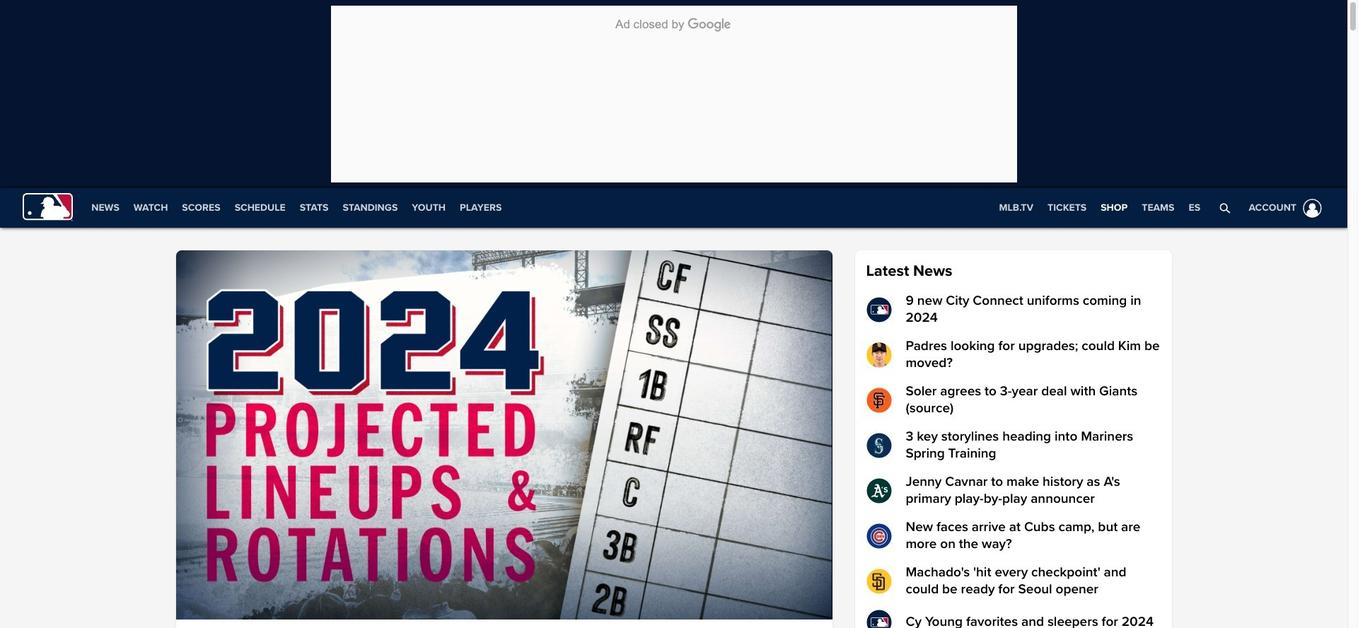 Task type: vqa. For each thing, say whether or not it's contained in the screenshot.
West
no



Task type: locate. For each thing, give the bounding box(es) containing it.
athletics image
[[866, 478, 892, 504]]

2 mlb image from the top
[[866, 610, 892, 628]]

mlb image up 'h. kim' icon
[[866, 297, 892, 323]]

top navigation element
[[0, 188, 1348, 228]]

giants image
[[866, 388, 892, 413]]

advertisement element
[[331, 6, 1017, 183]]

mlb image
[[866, 297, 892, 323], [866, 610, 892, 628]]

1 vertical spatial mlb image
[[866, 610, 892, 628]]

0 vertical spatial mlb image
[[866, 297, 892, 323]]

mlb image down padres icon
[[866, 610, 892, 628]]

mariners image
[[866, 433, 892, 458]]

cubs image
[[866, 523, 892, 549]]



Task type: describe. For each thing, give the bounding box(es) containing it.
1 mlb image from the top
[[866, 297, 892, 323]]

tertiary navigation element
[[992, 188, 1208, 228]]

the projected opening day lineup, rotation for all 30 teams image
[[176, 250, 832, 620]]

h. kim image
[[866, 342, 892, 368]]

major league baseball image
[[23, 193, 73, 221]]

search image
[[1219, 202, 1231, 214]]

secondary navigation element
[[84, 188, 509, 228]]

padres image
[[866, 569, 892, 594]]



